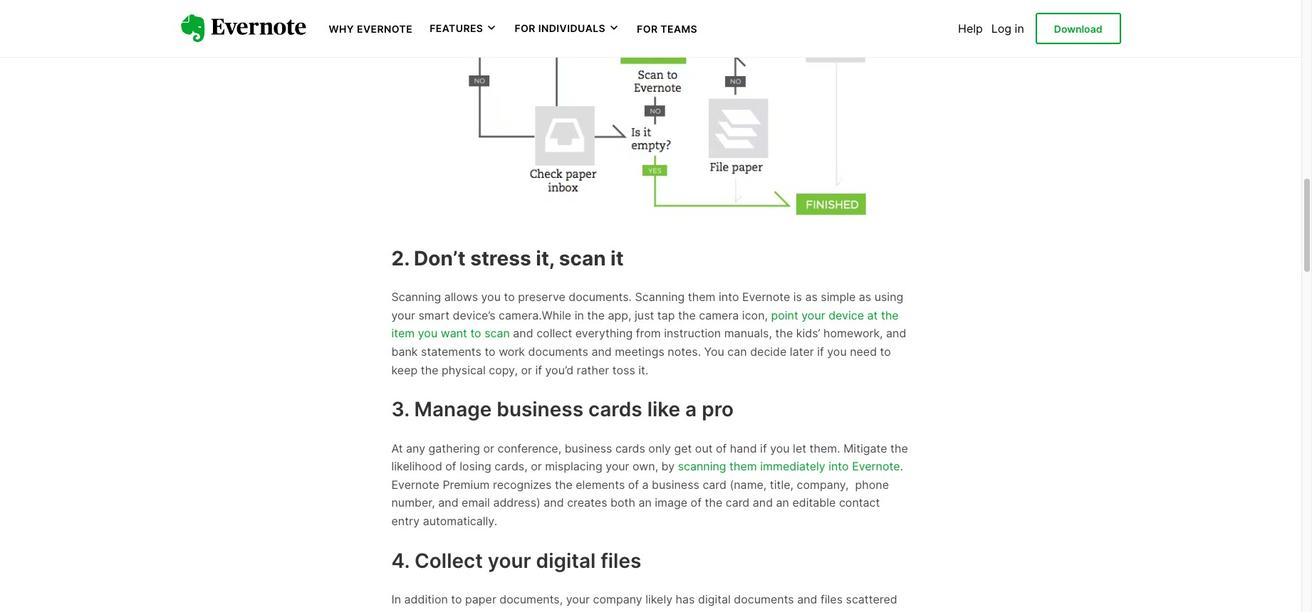 Task type: locate. For each thing, give the bounding box(es) containing it.
as right is
[[806, 290, 818, 305]]

to down device's
[[471, 327, 482, 341]]

you
[[481, 290, 501, 305], [418, 327, 438, 341], [828, 345, 847, 359], [771, 442, 790, 456]]

0 horizontal spatial as
[[806, 290, 818, 305]]

of down the paper
[[488, 611, 499, 613]]

2 vertical spatial them
[[756, 611, 784, 613]]

you inside 'at any gathering or conference, business cards only get out of hand if you let them. mitigate the likelihood of losing cards, or misplacing your own, by'
[[771, 442, 790, 456]]

into
[[719, 290, 739, 305], [829, 460, 849, 474]]

for inside button
[[515, 22, 536, 34]]

need
[[850, 345, 878, 359]]

the down documents.
[[588, 309, 605, 323]]

in addition to paper documents, your company likely has digital documents and files scattered across a plethora of personal computers and shared drives. collect them in evernote s
[[392, 593, 898, 613]]

1 horizontal spatial in
[[787, 611, 796, 613]]

1 vertical spatial if
[[536, 363, 542, 378]]

in inside in addition to paper documents, your company likely has digital documents and files scattered across a plethora of personal computers and shared drives. collect them in evernote s
[[787, 611, 796, 613]]

your up kids'
[[802, 309, 826, 323]]

1 horizontal spatial an
[[777, 496, 790, 511]]

scan left it in the top left of the page
[[559, 247, 606, 271]]

1 vertical spatial scan
[[485, 327, 510, 341]]

1 vertical spatial or
[[484, 442, 495, 456]]

into up "camera"
[[719, 290, 739, 305]]

by
[[662, 460, 675, 474]]

camera.while
[[499, 309, 572, 323]]

evernote down likelihood
[[392, 478, 440, 492]]

manuals,
[[725, 327, 773, 341]]

scanning
[[392, 290, 441, 305], [635, 290, 685, 305]]

1 an from the left
[[639, 496, 652, 511]]

of inside in addition to paper documents, your company likely has digital documents and files scattered across a plethora of personal computers and shared drives. collect them in evernote s
[[488, 611, 499, 613]]

them inside scanning allows you to preserve documents. scanning them into evernote is as simple as using your smart device's camera.while in the app, just tap the camera icon,
[[688, 290, 716, 305]]

0 vertical spatial if
[[818, 345, 825, 359]]

the up "instruction"
[[679, 309, 696, 323]]

from
[[636, 327, 661, 341]]

you inside 'and collect everything from instruction manuals, the kids' homework, and bank statements to work documents and meetings notes. you can decide later if you need to keep the physical copy, or if you'd rather toss it.'
[[828, 345, 847, 359]]

documents
[[529, 345, 589, 359], [734, 593, 795, 607]]

2 horizontal spatial in
[[1015, 21, 1025, 36]]

files up company
[[601, 549, 642, 574]]

scanning them immediately into evernote
[[678, 460, 901, 474]]

preserve
[[518, 290, 566, 305]]

for
[[515, 22, 536, 34], [637, 23, 658, 35]]

an down title,
[[777, 496, 790, 511]]

a down the 'own,'
[[643, 478, 649, 492]]

to left work
[[485, 345, 496, 359]]

decide
[[751, 345, 787, 359]]

or inside 'and collect everything from instruction manuals, the kids' homework, and bank statements to work documents and meetings notes. you can decide later if you need to keep the physical copy, or if you'd rather toss it.'
[[521, 363, 532, 378]]

addition
[[405, 593, 448, 607]]

the inside 'at any gathering or conference, business cards only get out of hand if you let them. mitigate the likelihood of losing cards, or misplacing your own, by'
[[891, 442, 909, 456]]

you down homework,
[[828, 345, 847, 359]]

0 horizontal spatial scan
[[485, 327, 510, 341]]

evernote down mitigate
[[853, 460, 901, 474]]

digital up drives.
[[698, 593, 731, 607]]

files left scattered
[[821, 593, 843, 607]]

it
[[611, 247, 624, 271]]

allows
[[445, 290, 478, 305]]

your up item at the left of the page
[[392, 309, 415, 323]]

scan inside point your device at the item you want to scan
[[485, 327, 510, 341]]

the inside point your device at the item you want to scan
[[882, 309, 899, 323]]

and left scattered
[[798, 593, 818, 607]]

into inside scanning allows you to preserve documents. scanning them into evernote is as simple as using your smart device's camera.while in the app, just tap the camera icon,
[[719, 290, 739, 305]]

1 horizontal spatial collect
[[715, 611, 753, 613]]

1 vertical spatial business
[[565, 442, 613, 456]]

1 horizontal spatial if
[[761, 442, 767, 456]]

1 horizontal spatial scanning
[[635, 290, 685, 305]]

company
[[593, 593, 643, 607]]

or down conference, on the bottom left of the page
[[531, 460, 542, 474]]

your inside point your device at the item you want to scan
[[802, 309, 826, 323]]

2 vertical spatial in
[[787, 611, 796, 613]]

business up conference, on the bottom left of the page
[[497, 398, 584, 422]]

scanning allows you to preserve documents. scanning them into evernote is as simple as using your smart device's camera.while in the app, just tap the camera icon,
[[392, 290, 904, 323]]

and collect everything from instruction manuals, the kids' homework, and bank statements to work documents and meetings notes. you can decide later if you need to keep the physical copy, or if you'd rather toss it.
[[392, 327, 907, 378]]

and down everything in the bottom of the page
[[592, 345, 612, 359]]

2 vertical spatial business
[[652, 478, 700, 492]]

your inside scanning allows you to preserve documents. scanning them into evernote is as simple as using your smart device's camera.while in the app, just tap the camera icon,
[[392, 309, 415, 323]]

point your device at the item you want to scan
[[392, 309, 899, 341]]

a left pro
[[686, 398, 697, 422]]

0 vertical spatial cards
[[589, 398, 643, 422]]

the
[[588, 309, 605, 323], [679, 309, 696, 323], [882, 309, 899, 323], [776, 327, 794, 341], [421, 363, 439, 378], [891, 442, 909, 456], [555, 478, 573, 492], [705, 496, 723, 511]]

0 horizontal spatial an
[[639, 496, 652, 511]]

2 vertical spatial a
[[430, 611, 437, 613]]

1 scanning from the left
[[392, 290, 441, 305]]

everything
[[576, 327, 633, 341]]

card
[[703, 478, 727, 492], [726, 496, 750, 511]]

scanning up tap
[[635, 290, 685, 305]]

if right later
[[818, 345, 825, 359]]

1 vertical spatial in
[[575, 309, 584, 323]]

card down (name,
[[726, 496, 750, 511]]

the down the "point"
[[776, 327, 794, 341]]

into down the them.
[[829, 460, 849, 474]]

homework,
[[824, 327, 884, 341]]

you left let
[[771, 442, 790, 456]]

business inside 'at any gathering or conference, business cards only get out of hand if you let them. mitigate the likelihood of losing cards, or misplacing your own, by'
[[565, 442, 613, 456]]

of
[[716, 442, 727, 456], [446, 460, 457, 474], [628, 478, 639, 492], [691, 496, 702, 511], [488, 611, 499, 613]]

or right copy,
[[521, 363, 532, 378]]

files
[[601, 549, 642, 574], [821, 593, 843, 607]]

1 horizontal spatial documents
[[734, 593, 795, 607]]

2.
[[392, 247, 410, 271]]

cards up the 'own,'
[[616, 442, 646, 456]]

0 vertical spatial a
[[686, 398, 697, 422]]

device
[[829, 309, 865, 323]]

0 vertical spatial or
[[521, 363, 532, 378]]

cards inside 'at any gathering or conference, business cards only get out of hand if you let them. mitigate the likelihood of losing cards, or misplacing your own, by'
[[616, 442, 646, 456]]

and up work
[[513, 327, 534, 341]]

entry
[[392, 515, 420, 529]]

evernote
[[357, 23, 413, 35], [743, 290, 791, 305], [853, 460, 901, 474], [392, 478, 440, 492], [799, 611, 848, 613]]

business inside . evernote premium recognizes the elements of a business card (name, title, company,  phone number, and email address) and creates both an image of the card and an editable contact entry automatically.
[[652, 478, 700, 492]]

0 horizontal spatial collect
[[415, 549, 483, 574]]

1 vertical spatial into
[[829, 460, 849, 474]]

1 vertical spatial a
[[643, 478, 649, 492]]

at any gathering or conference, business cards only get out of hand if you let them. mitigate the likelihood of losing cards, or misplacing your own, by
[[392, 442, 909, 474]]

1 horizontal spatial scan
[[559, 247, 606, 271]]

of down gathering
[[446, 460, 457, 474]]

0 horizontal spatial a
[[430, 611, 437, 613]]

1 horizontal spatial digital
[[698, 593, 731, 607]]

evernote inside scanning allows you to preserve documents. scanning them into evernote is as simple as using your smart device's camera.while in the app, just tap the camera icon,
[[743, 290, 791, 305]]

2 horizontal spatial if
[[818, 345, 825, 359]]

the down the scanning
[[705, 496, 723, 511]]

automatically.
[[423, 515, 498, 529]]

1 horizontal spatial into
[[829, 460, 849, 474]]

a inside in addition to paper documents, your company likely has digital documents and files scattered across a plethora of personal computers and shared drives. collect them in evernote s
[[430, 611, 437, 613]]

across
[[392, 611, 427, 613]]

1 horizontal spatial a
[[643, 478, 649, 492]]

business
[[497, 398, 584, 422], [565, 442, 613, 456], [652, 478, 700, 492]]

evernote inside in addition to paper documents, your company likely has digital documents and files scattered across a plethora of personal computers and shared drives. collect them in evernote s
[[799, 611, 848, 613]]

0 vertical spatial into
[[719, 290, 739, 305]]

the up .
[[891, 442, 909, 456]]

1 vertical spatial digital
[[698, 593, 731, 607]]

the right keep
[[421, 363, 439, 378]]

documents.
[[569, 290, 632, 305]]

digital
[[536, 549, 596, 574], [698, 593, 731, 607]]

download
[[1055, 23, 1103, 35]]

0 vertical spatial them
[[688, 290, 716, 305]]

0 horizontal spatial into
[[719, 290, 739, 305]]

0 horizontal spatial scanning
[[392, 290, 441, 305]]

2 vertical spatial if
[[761, 442, 767, 456]]

item
[[392, 327, 415, 341]]

and down (name,
[[753, 496, 773, 511]]

0 vertical spatial documents
[[529, 345, 589, 359]]

business up misplacing
[[565, 442, 613, 456]]

card down the scanning
[[703, 478, 727, 492]]

0 horizontal spatial for
[[515, 22, 536, 34]]

evernote down scattered
[[799, 611, 848, 613]]

scanning up smart
[[392, 290, 441, 305]]

0 horizontal spatial documents
[[529, 345, 589, 359]]

0 horizontal spatial files
[[601, 549, 642, 574]]

to up plethora
[[451, 593, 462, 607]]

the right at
[[882, 309, 899, 323]]

like
[[648, 398, 681, 422]]

if right hand
[[761, 442, 767, 456]]

kids'
[[797, 327, 821, 341]]

2 as from the left
[[859, 290, 872, 305]]

to up camera.while
[[504, 290, 515, 305]]

device's
[[453, 309, 496, 323]]

your
[[392, 309, 415, 323], [802, 309, 826, 323], [606, 460, 630, 474], [488, 549, 531, 574], [566, 593, 590, 607]]

misplacing
[[545, 460, 603, 474]]

your up computers
[[566, 593, 590, 607]]

0 vertical spatial collect
[[415, 549, 483, 574]]

an right both
[[639, 496, 652, 511]]

a down addition in the left bottom of the page
[[430, 611, 437, 613]]

0 vertical spatial business
[[497, 398, 584, 422]]

pro
[[702, 398, 734, 422]]

out
[[696, 442, 713, 456]]

for left individuals
[[515, 22, 536, 34]]

1 horizontal spatial as
[[859, 290, 872, 305]]

an
[[639, 496, 652, 511], [777, 496, 790, 511]]

rather
[[577, 363, 610, 378]]

business up image
[[652, 478, 700, 492]]

cards
[[589, 398, 643, 422], [616, 442, 646, 456]]

simple
[[821, 290, 856, 305]]

2 horizontal spatial a
[[686, 398, 697, 422]]

tap
[[658, 309, 675, 323]]

is
[[794, 290, 803, 305]]

as up at
[[859, 290, 872, 305]]

for left teams
[[637, 23, 658, 35]]

0 vertical spatial digital
[[536, 549, 596, 574]]

address)
[[494, 496, 541, 511]]

scanning them immediately into evernote link
[[678, 460, 901, 474]]

0 horizontal spatial in
[[575, 309, 584, 323]]

collect right drives.
[[715, 611, 753, 613]]

1 vertical spatial collect
[[715, 611, 753, 613]]

evernote up icon,
[[743, 290, 791, 305]]

your up "elements"
[[606, 460, 630, 474]]

let
[[793, 442, 807, 456]]

point
[[772, 309, 799, 323]]

1 vertical spatial cards
[[616, 442, 646, 456]]

2 an from the left
[[777, 496, 790, 511]]

4. collect your digital files
[[392, 549, 642, 574]]

documents inside in addition to paper documents, your company likely has digital documents and files scattered across a plethora of personal computers and shared drives. collect them in evernote s
[[734, 593, 795, 607]]

0 vertical spatial in
[[1015, 21, 1025, 36]]

in
[[1015, 21, 1025, 36], [575, 309, 584, 323], [787, 611, 796, 613]]

in inside scanning allows you to preserve documents. scanning them into evernote is as simple as using your smart device's camera.while in the app, just tap the camera icon,
[[575, 309, 584, 323]]

collect down automatically.
[[415, 549, 483, 574]]

your up documents,
[[488, 549, 531, 574]]

1 vertical spatial documents
[[734, 593, 795, 607]]

your inside in addition to paper documents, your company likely has digital documents and files scattered across a plethora of personal computers and shared drives. collect them in evernote s
[[566, 593, 590, 607]]

you down smart
[[418, 327, 438, 341]]

1 horizontal spatial for
[[637, 23, 658, 35]]

as
[[806, 290, 818, 305], [859, 290, 872, 305]]

to
[[504, 290, 515, 305], [471, 327, 482, 341], [485, 345, 496, 359], [881, 345, 892, 359], [451, 593, 462, 607]]

or up losing at left
[[484, 442, 495, 456]]

to right need
[[881, 345, 892, 359]]

own,
[[633, 460, 659, 474]]

digital up documents,
[[536, 549, 596, 574]]

log
[[992, 21, 1012, 36]]

for teams link
[[637, 21, 698, 36]]

collect inside in addition to paper documents, your company likely has digital documents and files scattered across a plethora of personal computers and shared drives. collect them in evernote s
[[715, 611, 753, 613]]

1 vertical spatial files
[[821, 593, 843, 607]]

scan up work
[[485, 327, 510, 341]]

just
[[635, 309, 655, 323]]

you inside point your device at the item you want to scan
[[418, 327, 438, 341]]

if left you'd at the left of page
[[536, 363, 542, 378]]

you up device's
[[481, 290, 501, 305]]

cards down toss
[[589, 398, 643, 422]]

2. don't stress it, scan it
[[392, 247, 624, 271]]

1 horizontal spatial files
[[821, 593, 843, 607]]

recognizes
[[493, 478, 552, 492]]



Task type: vqa. For each thing, say whether or not it's contained in the screenshot.
smart
yes



Task type: describe. For each thing, give the bounding box(es) containing it.
scattered
[[846, 593, 898, 607]]

keep
[[392, 363, 418, 378]]

features button
[[430, 21, 498, 35]]

get
[[675, 442, 692, 456]]

teams
[[661, 23, 698, 35]]

2 vertical spatial or
[[531, 460, 542, 474]]

download link
[[1036, 13, 1122, 44]]

physical
[[442, 363, 486, 378]]

1 as from the left
[[806, 290, 818, 305]]

3.
[[392, 398, 410, 422]]

it,
[[536, 247, 555, 271]]

files inside in addition to paper documents, your company likely has digital documents and files scattered across a plethora of personal computers and shared drives. collect them in evernote s
[[821, 593, 843, 607]]

collect
[[537, 327, 573, 341]]

shared
[[636, 611, 673, 613]]

icon,
[[743, 309, 768, 323]]

personal
[[502, 611, 549, 613]]

log in
[[992, 21, 1025, 36]]

1 vertical spatial them
[[730, 460, 758, 474]]

and down the using
[[887, 327, 907, 341]]

why
[[329, 23, 354, 35]]

statements
[[421, 345, 482, 359]]

help link
[[959, 21, 984, 36]]

cards,
[[495, 460, 528, 474]]

don't
[[414, 247, 466, 271]]

manage
[[415, 398, 492, 422]]

features
[[430, 22, 484, 34]]

for individuals
[[515, 22, 606, 34]]

them.
[[810, 442, 841, 456]]

in
[[392, 593, 401, 607]]

work
[[499, 345, 525, 359]]

computers
[[552, 611, 609, 613]]

and down company
[[613, 611, 633, 613]]

0 horizontal spatial digital
[[536, 549, 596, 574]]

(name,
[[730, 478, 767, 492]]

it.
[[639, 363, 649, 378]]

bank
[[392, 345, 418, 359]]

likelihood
[[392, 460, 443, 474]]

at
[[392, 442, 403, 456]]

conference,
[[498, 442, 562, 456]]

for teams
[[637, 23, 698, 35]]

to inside in addition to paper documents, your company likely has digital documents and files scattered across a plethora of personal computers and shared drives. collect them in evernote s
[[451, 593, 462, 607]]

you
[[705, 345, 725, 359]]

point your device at the item you want to scan link
[[392, 309, 899, 341]]

log in link
[[992, 21, 1025, 36]]

email
[[462, 496, 490, 511]]

drives.
[[676, 611, 712, 613]]

can
[[728, 345, 747, 359]]

contact
[[840, 496, 881, 511]]

mitigate
[[844, 442, 888, 456]]

digital inside in addition to paper documents, your company likely has digital documents and files scattered across a plethora of personal computers and shared drives. collect them in evernote s
[[698, 593, 731, 607]]

of up both
[[628, 478, 639, 492]]

only
[[649, 442, 671, 456]]

why evernote
[[329, 23, 413, 35]]

using
[[875, 290, 904, 305]]

evernote logo image
[[181, 14, 306, 43]]

paper
[[465, 593, 497, 607]]

meetings
[[615, 345, 665, 359]]

of right image
[[691, 496, 702, 511]]

for individuals button
[[515, 21, 620, 35]]

the down misplacing
[[555, 478, 573, 492]]

of right out
[[716, 442, 727, 456]]

both
[[611, 496, 636, 511]]

1 vertical spatial card
[[726, 496, 750, 511]]

toss
[[613, 363, 636, 378]]

3. manage business cards like a pro
[[392, 398, 734, 422]]

you inside scanning allows you to preserve documents. scanning them into evernote is as simple as using your smart device's camera.while in the app, just tap the camera icon,
[[481, 290, 501, 305]]

evernote inside . evernote premium recognizes the elements of a business card (name, title, company,  phone number, and email address) and creates both an image of the card and an editable contact entry automatically.
[[392, 478, 440, 492]]

elements
[[576, 478, 625, 492]]

creates
[[567, 496, 608, 511]]

them inside in addition to paper documents, your company likely has digital documents and files scattered across a plethora of personal computers and shared drives. collect them in evernote s
[[756, 611, 784, 613]]

2 scanning from the left
[[635, 290, 685, 305]]

stress
[[471, 247, 532, 271]]

why evernote link
[[329, 21, 413, 36]]

for for for individuals
[[515, 22, 536, 34]]

hand
[[730, 442, 757, 456]]

to inside scanning allows you to preserve documents. scanning them into evernote is as simple as using your smart device's camera.while in the app, just tap the camera icon,
[[504, 290, 515, 305]]

a inside . evernote premium recognizes the elements of a business card (name, title, company,  phone number, and email address) and creates both an image of the card and an editable contact entry automatically.
[[643, 478, 649, 492]]

documents inside 'and collect everything from instruction manuals, the kids' homework, and bank statements to work documents and meetings notes. you can decide later if you need to keep the physical copy, or if you'd rather toss it.'
[[529, 345, 589, 359]]

0 horizontal spatial if
[[536, 363, 542, 378]]

title,
[[770, 478, 794, 492]]

premium
[[443, 478, 490, 492]]

and left creates
[[544, 496, 564, 511]]

editable
[[793, 496, 836, 511]]

. evernote premium recognizes the elements of a business card (name, title, company,  phone number, and email address) and creates both an image of the card and an editable contact entry automatically.
[[392, 460, 904, 529]]

at
[[868, 309, 878, 323]]

number,
[[392, 496, 435, 511]]

documents,
[[500, 593, 563, 607]]

any
[[406, 442, 426, 456]]

to inside point your device at the item you want to scan
[[471, 327, 482, 341]]

camera
[[699, 309, 739, 323]]

scanning
[[678, 460, 727, 474]]

has
[[676, 593, 695, 607]]

0 vertical spatial scan
[[559, 247, 606, 271]]

later
[[790, 345, 814, 359]]

and up automatically.
[[439, 496, 459, 511]]

evernote right 'why'
[[357, 23, 413, 35]]

0 vertical spatial files
[[601, 549, 642, 574]]

4.
[[392, 549, 410, 574]]

app,
[[608, 309, 632, 323]]

for for for teams
[[637, 23, 658, 35]]

0 vertical spatial card
[[703, 478, 727, 492]]

your inside 'at any gathering or conference, business cards only get out of hand if you let them. mitigate the likelihood of losing cards, or misplacing your own, by'
[[606, 460, 630, 474]]

notes.
[[668, 345, 701, 359]]

instruction
[[664, 327, 721, 341]]

if inside 'at any gathering or conference, business cards only get out of hand if you let them. mitigate the likelihood of losing cards, or misplacing your own, by'
[[761, 442, 767, 456]]



